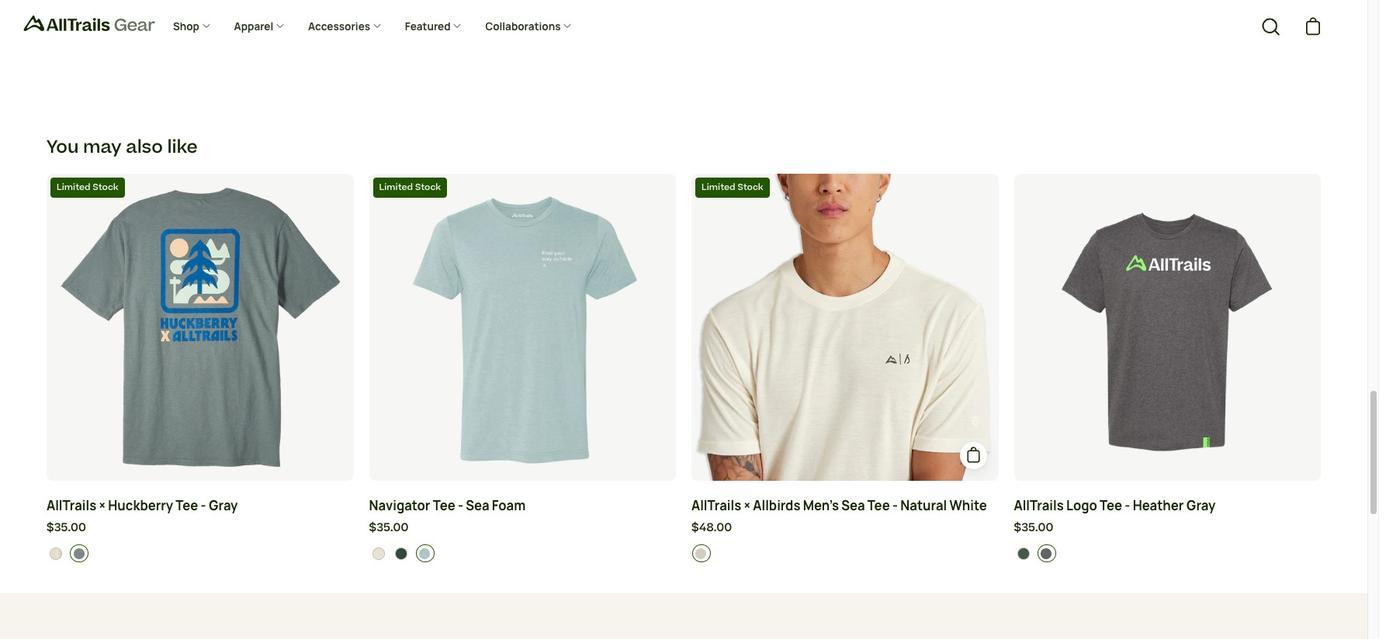 Task type: vqa. For each thing, say whether or not it's contained in the screenshot.
the $80.00 link
no



Task type: describe. For each thing, give the bounding box(es) containing it.
heather
[[1133, 497, 1184, 515]]

sea foam image
[[419, 548, 431, 560]]

may
[[83, 135, 122, 160]]

featured
[[405, 20, 453, 34]]

sea inside the navigator tee - sea foam $35.00
[[466, 497, 489, 515]]

- inside 'alltrails logo tee - heather gray $35.00'
[[1125, 497, 1131, 515]]

you
[[47, 135, 79, 160]]

tee inside 'alltrails logo tee - heather gray $35.00'
[[1100, 497, 1123, 515]]

alltrails × allbirds men's sea tee - natural white link
[[692, 497, 999, 516]]

accessories
[[308, 20, 373, 34]]

accessories link
[[297, 8, 393, 46]]

heather gray image
[[1041, 548, 1053, 560]]

logo
[[1067, 497, 1098, 515]]

Natural White radio
[[692, 545, 711, 563]]

toggle plus image for collaborations
[[563, 21, 572, 30]]

pine image
[[1017, 548, 1030, 560]]

apparel link
[[222, 8, 297, 46]]

alltrails × huckberry tee - gray link
[[47, 497, 354, 516]]

toggle plus image for shop
[[202, 21, 211, 30]]

sea inside alltrails × allbirds men's sea tee - natural white $48.00
[[842, 497, 865, 515]]

$48.00
[[692, 520, 732, 536]]

Gray radio
[[70, 545, 89, 563]]

- inside the navigator tee - sea foam $35.00
[[458, 497, 464, 515]]

alltrails logo tee - heather gray $35.00
[[1014, 497, 1216, 536]]

Cream radio
[[370, 545, 388, 563]]

alltrails × allbirds men's sea tee - natural white $48.00
[[692, 497, 987, 536]]

$35.00 for alltrails × huckberry tee - gray
[[47, 520, 86, 536]]

$35.00 inside the navigator tee - sea foam $35.00
[[369, 520, 409, 536]]

$35.00 for alltrails logo tee - heather gray
[[1014, 520, 1054, 536]]

huckberry
[[108, 497, 173, 515]]

$35.00 link for -
[[47, 520, 354, 537]]

$48.00 link
[[692, 520, 999, 537]]

navigator tee - sea foam $35.00
[[369, 497, 526, 536]]

like
[[167, 135, 198, 160]]

white
[[950, 497, 987, 515]]

cream image
[[372, 548, 385, 560]]

navigator tee - sea foam link
[[369, 497, 676, 516]]

Heather Gray radio
[[1038, 545, 1057, 563]]

Heather Forest radio
[[393, 545, 411, 563]]

tee inside the navigator tee - sea foam $35.00
[[433, 497, 455, 515]]



Task type: locate. For each thing, give the bounding box(es) containing it.
$35.00 link down navigator tee - sea foam link
[[369, 520, 676, 537]]

navigator
[[369, 497, 430, 515]]

2 toggle plus image from the left
[[373, 21, 382, 30]]

2 horizontal spatial alltrails
[[1014, 497, 1064, 515]]

option group
[[47, 545, 354, 563], [370, 545, 677, 563], [1015, 545, 1322, 563]]

1 $35.00 from the left
[[47, 520, 86, 536]]

1 horizontal spatial $35.00
[[369, 520, 409, 536]]

gray for alltrails × huckberry tee - gray
[[209, 497, 238, 515]]

sea
[[466, 497, 489, 515], [842, 497, 865, 515]]

alltrails × huckberry tee - gray $35.00
[[47, 497, 238, 536]]

× for allbirds
[[744, 497, 751, 515]]

1 × from the left
[[99, 497, 106, 515]]

gray for alltrails logo tee - heather gray
[[1187, 497, 1216, 515]]

alltrails inside 'alltrails logo tee - heather gray $35.00'
[[1014, 497, 1064, 515]]

sea up $48.00 link
[[842, 497, 865, 515]]

toggle plus image inside accessories link
[[373, 21, 382, 30]]

2 horizontal spatial $35.00
[[1014, 520, 1054, 536]]

1 horizontal spatial ×
[[744, 497, 751, 515]]

shop link
[[161, 8, 222, 46]]

-
[[201, 497, 206, 515], [458, 497, 464, 515], [893, 497, 898, 515], [1125, 497, 1131, 515]]

toggle plus image for apparel
[[276, 21, 285, 30]]

1 option group from the left
[[47, 545, 354, 563]]

sea left foam
[[466, 497, 489, 515]]

$35.00 link down alltrails logo tee - heather gray link
[[1014, 520, 1321, 537]]

tee right logo
[[1100, 497, 1123, 515]]

1 horizontal spatial alltrails
[[692, 497, 742, 515]]

Sea Foam radio
[[416, 545, 435, 563]]

option group for -
[[47, 545, 354, 563]]

toggle plus image
[[276, 21, 285, 30], [373, 21, 382, 30], [453, 21, 462, 30]]

toggle plus image inside apparel 'link'
[[276, 21, 285, 30]]

alltrails logo tee - heather gray link
[[1014, 497, 1321, 516]]

alltrails up $48.00
[[692, 497, 742, 515]]

option group down the alltrails × huckberry tee - gray link
[[47, 545, 354, 563]]

- inside alltrails × huckberry tee - gray $35.00
[[201, 497, 206, 515]]

gray image
[[73, 548, 85, 560]]

- right huckberry
[[201, 497, 206, 515]]

tee right huckberry
[[176, 497, 198, 515]]

$35.00
[[47, 520, 86, 536], [369, 520, 409, 536], [1014, 520, 1054, 536]]

3 alltrails from the left
[[1014, 497, 1064, 515]]

- left foam
[[458, 497, 464, 515]]

2 horizontal spatial $35.00 link
[[1014, 520, 1321, 537]]

heather forest image
[[396, 548, 408, 560]]

1 horizontal spatial $35.00 link
[[369, 520, 676, 537]]

0 horizontal spatial toggle plus image
[[276, 21, 285, 30]]

1 horizontal spatial toggle plus image
[[373, 21, 382, 30]]

gray
[[209, 497, 238, 515], [1187, 497, 1216, 515]]

alltrails for alltrails logo tee - heather gray
[[1014, 497, 1064, 515]]

almond image
[[50, 548, 62, 560]]

featured link
[[393, 8, 474, 46]]

option group for heather
[[1015, 545, 1322, 563]]

0 horizontal spatial ×
[[99, 497, 106, 515]]

option group for foam
[[370, 545, 677, 563]]

4 - from the left
[[1125, 497, 1131, 515]]

3 toggle plus image from the left
[[453, 21, 462, 30]]

allbirds
[[753, 497, 801, 515]]

1 tee from the left
[[176, 497, 198, 515]]

alltrails for alltrails × huckberry tee - gray
[[47, 497, 96, 515]]

0 horizontal spatial toggle plus image
[[202, 21, 211, 30]]

toggle plus image inside shop link
[[202, 21, 211, 30]]

2 toggle plus image from the left
[[563, 21, 572, 30]]

foam
[[492, 497, 526, 515]]

also
[[126, 135, 163, 160]]

alltrails for alltrails × allbirds men's sea tee - natural white
[[692, 497, 742, 515]]

2 $35.00 link from the left
[[369, 520, 676, 537]]

$35.00 inside 'alltrails logo tee - heather gray $35.00'
[[1014, 520, 1054, 536]]

0 horizontal spatial option group
[[47, 545, 354, 563]]

alltrails inside alltrails × allbirds men's sea tee - natural white $48.00
[[692, 497, 742, 515]]

alltrails inside alltrails × huckberry tee - gray $35.00
[[47, 497, 96, 515]]

tee right navigator
[[433, 497, 455, 515]]

toggle plus image left featured
[[373, 21, 382, 30]]

1 horizontal spatial option group
[[370, 545, 677, 563]]

2 gray from the left
[[1187, 497, 1216, 515]]

0 horizontal spatial $35.00
[[47, 520, 86, 536]]

2 $35.00 from the left
[[369, 520, 409, 536]]

collaborations link
[[474, 8, 584, 46]]

collaborations
[[485, 20, 563, 34]]

$35.00 up almond radio
[[47, 520, 86, 536]]

3 option group from the left
[[1015, 545, 1322, 563]]

1 $35.00 link from the left
[[47, 520, 354, 537]]

× inside alltrails × allbirds men's sea tee - natural white $48.00
[[744, 497, 751, 515]]

2 sea from the left
[[842, 497, 865, 515]]

$35.00 link for foam
[[369, 520, 676, 537]]

2 - from the left
[[458, 497, 464, 515]]

1 horizontal spatial toggle plus image
[[563, 21, 572, 30]]

toggle plus image for featured
[[453, 21, 462, 30]]

gray inside alltrails × huckberry tee - gray $35.00
[[209, 497, 238, 515]]

2 tee from the left
[[433, 497, 455, 515]]

2 horizontal spatial option group
[[1015, 545, 1322, 563]]

3 $35.00 link from the left
[[1014, 520, 1321, 537]]

Almond radio
[[47, 545, 66, 563]]

1 - from the left
[[201, 497, 206, 515]]

toggle plus image left collaborations
[[453, 21, 462, 30]]

$35.00 link down the alltrails × huckberry tee - gray link
[[47, 520, 354, 537]]

$35.00 inside alltrails × huckberry tee - gray $35.00
[[47, 520, 86, 536]]

1 horizontal spatial sea
[[842, 497, 865, 515]]

3 - from the left
[[893, 497, 898, 515]]

tee up $48.00 link
[[868, 497, 890, 515]]

0 horizontal spatial gray
[[209, 497, 238, 515]]

- left natural
[[893, 497, 898, 515]]

alltrails left logo
[[1014, 497, 1064, 515]]

0 horizontal spatial sea
[[466, 497, 489, 515]]

2 alltrails from the left
[[692, 497, 742, 515]]

1 alltrails from the left
[[47, 497, 96, 515]]

3 $35.00 from the left
[[1014, 520, 1054, 536]]

shop
[[173, 20, 202, 34]]

toggle plus image inside featured link
[[453, 21, 462, 30]]

option group down alltrails logo tee - heather gray link
[[1015, 545, 1322, 563]]

$35.00 down navigator
[[369, 520, 409, 536]]

2 × from the left
[[744, 497, 751, 515]]

1 toggle plus image from the left
[[202, 21, 211, 30]]

gray inside 'alltrails logo tee - heather gray $35.00'
[[1187, 497, 1216, 515]]

toggle plus image left accessories
[[276, 21, 285, 30]]

$35.00 link for heather
[[1014, 520, 1321, 537]]

4 tee from the left
[[1100, 497, 1123, 515]]

3 tee from the left
[[868, 497, 890, 515]]

toggle plus image inside the collaborations link
[[563, 21, 572, 30]]

- inside alltrails × allbirds men's sea tee - natural white $48.00
[[893, 497, 898, 515]]

1 gray from the left
[[209, 497, 238, 515]]

alltrails up the gray image
[[47, 497, 96, 515]]

× left huckberry
[[99, 497, 106, 515]]

$35.00 link
[[47, 520, 354, 537], [369, 520, 676, 537], [1014, 520, 1321, 537]]

tee inside alltrails × huckberry tee - gray $35.00
[[176, 497, 198, 515]]

× inside alltrails × huckberry tee - gray $35.00
[[99, 497, 106, 515]]

apparel
[[234, 20, 276, 34]]

men's
[[803, 497, 839, 515]]

- left heather
[[1125, 497, 1131, 515]]

1 toggle plus image from the left
[[276, 21, 285, 30]]

$35.00 up the pine radio
[[1014, 520, 1054, 536]]

2 horizontal spatial toggle plus image
[[453, 21, 462, 30]]

2 option group from the left
[[370, 545, 677, 563]]

1 sea from the left
[[466, 497, 489, 515]]

× for huckberry
[[99, 497, 106, 515]]

tee
[[176, 497, 198, 515], [433, 497, 455, 515], [868, 497, 890, 515], [1100, 497, 1123, 515]]

tee inside alltrails × allbirds men's sea tee - natural white $48.00
[[868, 497, 890, 515]]

option group down navigator tee - sea foam link
[[370, 545, 677, 563]]

you may also like
[[47, 135, 198, 160]]

natural white image
[[695, 548, 707, 560]]

alltrails
[[47, 497, 96, 515], [692, 497, 742, 515], [1014, 497, 1064, 515]]

natural
[[901, 497, 947, 515]]

0 horizontal spatial alltrails
[[47, 497, 96, 515]]

1 horizontal spatial gray
[[1187, 497, 1216, 515]]

toggle plus image for accessories
[[373, 21, 382, 30]]

0 horizontal spatial $35.00 link
[[47, 520, 354, 537]]

toggle plus image
[[202, 21, 211, 30], [563, 21, 572, 30]]

Pine radio
[[1015, 545, 1033, 563]]

×
[[99, 497, 106, 515], [744, 497, 751, 515]]

× left allbirds
[[744, 497, 751, 515]]



